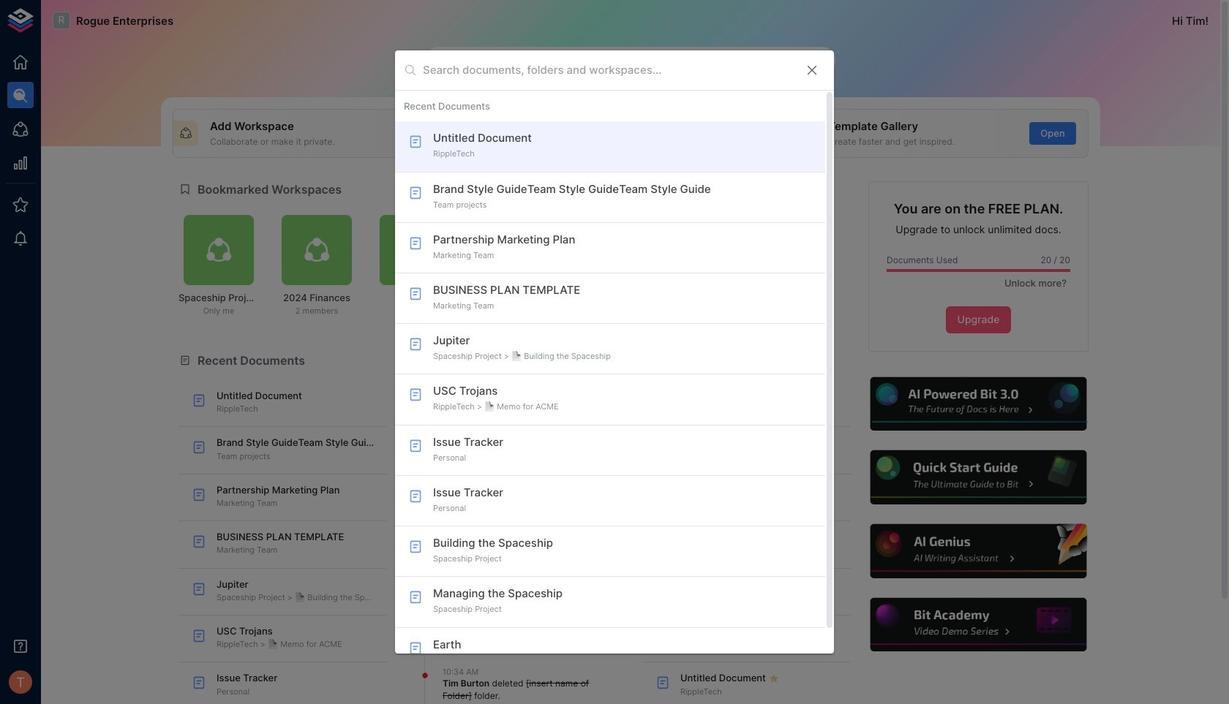 Task type: describe. For each thing, give the bounding box(es) containing it.
4 help image from the top
[[868, 596, 1089, 654]]

3 help image from the top
[[868, 523, 1089, 581]]

2 help image from the top
[[868, 449, 1089, 507]]



Task type: locate. For each thing, give the bounding box(es) containing it.
help image
[[868, 375, 1089, 433], [868, 449, 1089, 507], [868, 523, 1089, 581], [868, 596, 1089, 654]]

Search documents, folders and workspaces... text field
[[423, 59, 793, 81]]

1 help image from the top
[[868, 375, 1089, 433]]

dialog
[[395, 50, 834, 679]]



Task type: vqa. For each thing, say whether or not it's contained in the screenshot.
first help "image" from the top of the page
yes



